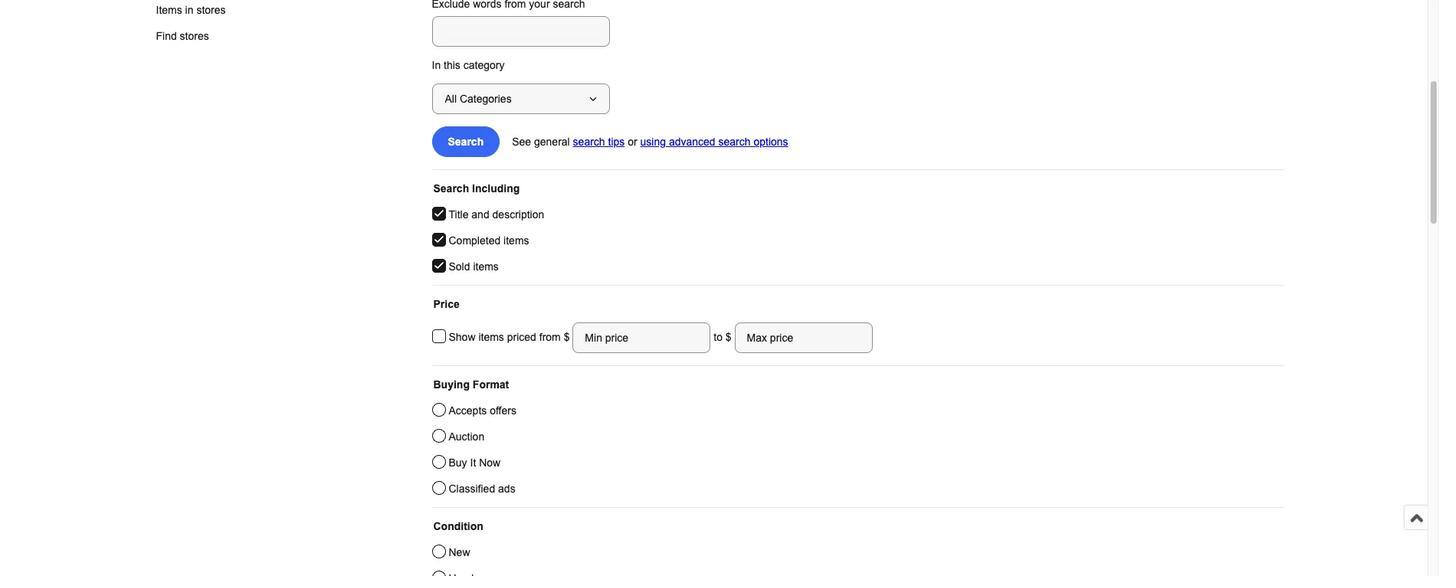Task type: locate. For each thing, give the bounding box(es) containing it.
offers
[[490, 405, 517, 417]]

Enter maximum price range value, $ text field
[[735, 323, 873, 353]]

2 vertical spatial items
[[479, 331, 504, 343]]

accepts
[[449, 405, 487, 417]]

in
[[432, 59, 441, 71]]

search up title
[[433, 182, 469, 195]]

search inside button
[[448, 136, 484, 148]]

stores down items in stores link
[[180, 30, 209, 42]]

1 horizontal spatial search
[[719, 136, 751, 148]]

using
[[640, 136, 666, 148]]

$ right 'to'
[[726, 331, 732, 343]]

show items priced from
[[449, 331, 564, 343]]

items
[[504, 235, 529, 247], [473, 261, 499, 273], [479, 331, 504, 343]]

$ right from
[[564, 331, 573, 343]]

price
[[433, 298, 460, 310]]

sold items
[[449, 261, 499, 273]]

search
[[573, 136, 605, 148], [719, 136, 751, 148]]

0 vertical spatial items
[[504, 235, 529, 247]]

0 horizontal spatial search
[[573, 136, 605, 148]]

search up search including
[[448, 136, 484, 148]]

search left 'options'
[[719, 136, 751, 148]]

items right the show
[[479, 331, 504, 343]]

title
[[449, 208, 469, 221]]

in this category
[[432, 59, 505, 71]]

find
[[156, 30, 177, 42]]

1 vertical spatial search
[[433, 182, 469, 195]]

1 search from the left
[[573, 136, 605, 148]]

0 vertical spatial search
[[448, 136, 484, 148]]

classified
[[449, 483, 495, 495]]

stores right 'in'
[[197, 4, 226, 16]]

$
[[564, 331, 573, 343], [726, 331, 732, 343]]

items down description
[[504, 235, 529, 247]]

find stores
[[156, 30, 209, 42]]

ads
[[498, 483, 516, 495]]

search left tips
[[573, 136, 605, 148]]

sold
[[449, 261, 470, 273]]

search
[[448, 136, 484, 148], [433, 182, 469, 195]]

see
[[512, 136, 531, 148]]

search including
[[433, 182, 520, 195]]

or
[[628, 136, 637, 148]]

tips
[[608, 136, 625, 148]]

stores
[[197, 4, 226, 16], [180, 30, 209, 42]]

to $
[[711, 331, 735, 343]]

accepts offers
[[449, 405, 517, 417]]

0 horizontal spatial $
[[564, 331, 573, 343]]

1 vertical spatial items
[[473, 261, 499, 273]]

search button
[[432, 126, 500, 157]]

items down "completed items" on the left
[[473, 261, 499, 273]]

completed items
[[449, 235, 529, 247]]

Exclude words from your search text field
[[432, 16, 610, 47]]

buy
[[449, 457, 467, 469]]

1 horizontal spatial $
[[726, 331, 732, 343]]



Task type: vqa. For each thing, say whether or not it's contained in the screenshot.
Sold items
yes



Task type: describe. For each thing, give the bounding box(es) containing it.
to
[[714, 331, 723, 343]]

this
[[444, 59, 461, 71]]

from
[[539, 331, 561, 343]]

category
[[464, 59, 505, 71]]

condition
[[433, 520, 484, 533]]

format
[[473, 379, 509, 391]]

advanced
[[669, 136, 716, 148]]

classified ads
[[449, 483, 516, 495]]

items in stores link
[[144, 0, 263, 23]]

see general search tips or using advanced search options
[[512, 136, 788, 148]]

Enter minimum price range value, $ text field
[[573, 323, 711, 353]]

2 $ from the left
[[726, 331, 732, 343]]

items
[[156, 4, 182, 16]]

now
[[479, 457, 501, 469]]

items for show
[[479, 331, 504, 343]]

find stores link
[[144, 23, 263, 49]]

completed
[[449, 235, 501, 247]]

buying format
[[433, 379, 509, 391]]

auction
[[449, 431, 485, 443]]

show
[[449, 331, 476, 343]]

items for completed
[[504, 235, 529, 247]]

2 search from the left
[[719, 136, 751, 148]]

title and description
[[449, 208, 544, 221]]

in
[[185, 4, 194, 16]]

search for search
[[448, 136, 484, 148]]

priced
[[507, 331, 536, 343]]

buying
[[433, 379, 470, 391]]

0 vertical spatial stores
[[197, 4, 226, 16]]

1 $ from the left
[[564, 331, 573, 343]]

items for sold
[[473, 261, 499, 273]]

using advanced search options link
[[640, 136, 788, 148]]

search for search including
[[433, 182, 469, 195]]

items in stores
[[156, 4, 226, 16]]

it
[[470, 457, 476, 469]]

buy it now
[[449, 457, 501, 469]]

options
[[754, 136, 788, 148]]

new
[[449, 547, 470, 559]]

search tips link
[[573, 136, 625, 148]]

including
[[472, 182, 520, 195]]

1 vertical spatial stores
[[180, 30, 209, 42]]

description
[[493, 208, 544, 221]]

and
[[472, 208, 490, 221]]

general
[[534, 136, 570, 148]]



